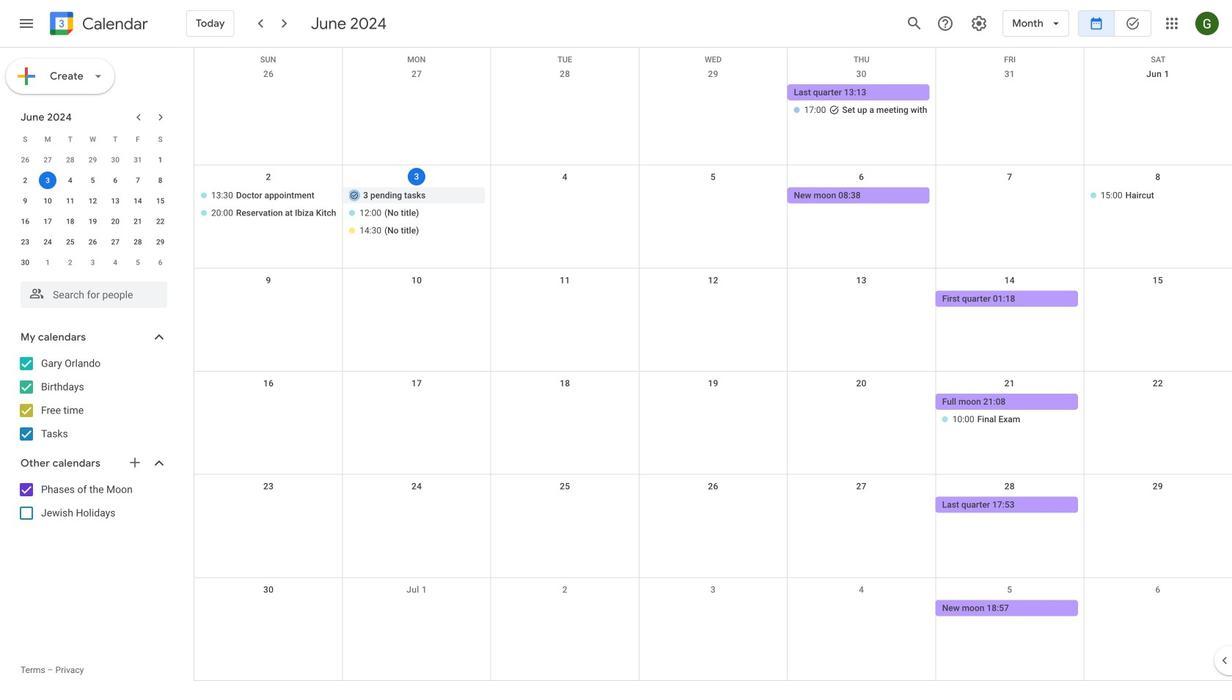 Task type: vqa. For each thing, say whether or not it's contained in the screenshot.
July 5 element
yes



Task type: describe. For each thing, give the bounding box(es) containing it.
my calendars list
[[3, 352, 182, 446]]

heading inside calendar element
[[79, 15, 148, 33]]

july 3 element
[[84, 254, 102, 271]]

25 element
[[61, 233, 79, 251]]

28 element
[[129, 233, 147, 251]]

may 27 element
[[39, 151, 57, 169]]

26 element
[[84, 233, 102, 251]]

july 2 element
[[61, 254, 79, 271]]

2 element
[[16, 172, 34, 189]]

24 element
[[39, 233, 57, 251]]

6 element
[[107, 172, 124, 189]]

may 29 element
[[84, 151, 102, 169]]

9 element
[[16, 192, 34, 210]]

15 element
[[152, 192, 169, 210]]

3, today element
[[39, 172, 57, 189]]

22 element
[[152, 213, 169, 230]]

16 element
[[16, 213, 34, 230]]

cell inside june 2024 grid
[[36, 170, 59, 191]]

may 31 element
[[129, 151, 147, 169]]

main drawer image
[[18, 15, 35, 32]]

19 element
[[84, 213, 102, 230]]

29 element
[[152, 233, 169, 251]]

1 element
[[152, 151, 169, 169]]

july 4 element
[[107, 254, 124, 271]]



Task type: locate. For each thing, give the bounding box(es) containing it.
may 26 element
[[16, 151, 34, 169]]

heading
[[79, 15, 148, 33]]

4 element
[[61, 172, 79, 189]]

may 30 element
[[107, 151, 124, 169]]

7 element
[[129, 172, 147, 189]]

18 element
[[61, 213, 79, 230]]

5 element
[[84, 172, 102, 189]]

add other calendars image
[[128, 456, 142, 470]]

july 5 element
[[129, 254, 147, 271]]

8 element
[[152, 172, 169, 189]]

12 element
[[84, 192, 102, 210]]

settings menu image
[[971, 15, 988, 32]]

None search field
[[0, 276, 182, 308]]

july 1 element
[[39, 254, 57, 271]]

11 element
[[61, 192, 79, 210]]

june 2024 grid
[[14, 129, 172, 273]]

row group
[[14, 150, 172, 273]]

27 element
[[107, 233, 124, 251]]

july 6 element
[[152, 254, 169, 271]]

21 element
[[129, 213, 147, 230]]

30 element
[[16, 254, 34, 271]]

10 element
[[39, 192, 57, 210]]

cell
[[194, 84, 343, 120], [343, 84, 491, 120], [491, 84, 639, 120], [639, 84, 788, 120], [788, 84, 936, 120], [936, 84, 1084, 120], [1084, 84, 1232, 120], [36, 170, 59, 191], [194, 188, 343, 240], [343, 188, 491, 240], [491, 188, 639, 240], [639, 188, 788, 240], [936, 188, 1084, 240], [194, 291, 343, 308], [343, 291, 491, 308], [491, 291, 639, 308], [788, 291, 936, 308], [1084, 291, 1232, 308], [194, 394, 343, 429], [343, 394, 491, 429], [491, 394, 639, 429], [788, 394, 936, 429], [936, 394, 1084, 429], [1084, 394, 1232, 429], [194, 497, 343, 515], [343, 497, 491, 515], [491, 497, 639, 515], [788, 497, 936, 515], [1084, 497, 1232, 515], [194, 600, 343, 618], [343, 600, 491, 618], [491, 600, 639, 618], [788, 600, 936, 618], [1084, 600, 1232, 618]]

calendar element
[[47, 9, 148, 41]]

grid
[[194, 48, 1232, 682]]

row
[[194, 48, 1232, 64], [194, 62, 1232, 166], [14, 129, 172, 150], [14, 150, 172, 170], [194, 166, 1232, 269], [14, 170, 172, 191], [14, 191, 172, 211], [14, 211, 172, 232], [14, 232, 172, 252], [14, 252, 172, 273], [194, 269, 1232, 372], [194, 372, 1232, 475], [194, 475, 1232, 578], [194, 578, 1232, 682]]

other calendars list
[[3, 478, 182, 525]]

20 element
[[107, 213, 124, 230]]

may 28 element
[[61, 151, 79, 169]]

14 element
[[129, 192, 147, 210]]

Search for people text field
[[29, 282, 158, 308]]

13 element
[[107, 192, 124, 210]]

17 element
[[39, 213, 57, 230]]

23 element
[[16, 233, 34, 251]]



